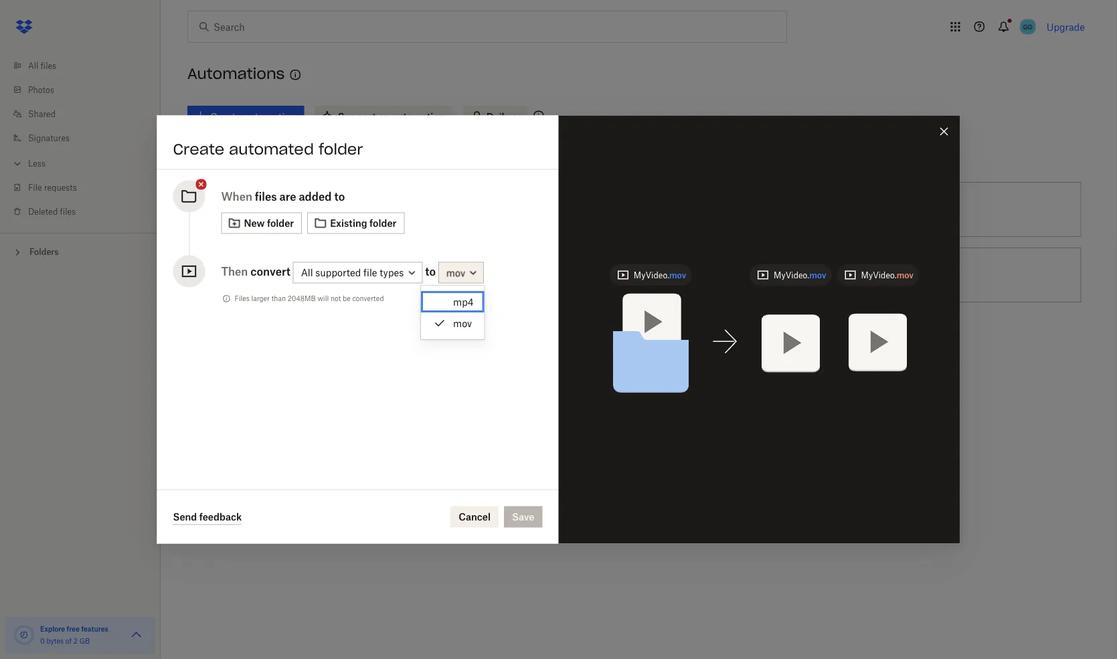 Task type: describe. For each thing, give the bounding box(es) containing it.
2
[[74, 637, 78, 646]]

3 myvideo. from the left
[[862, 270, 897, 280]]

file for choose a file format to convert audio files to
[[286, 335, 299, 347]]

deleted
[[28, 207, 58, 217]]

add an automation main content
[[182, 96, 1118, 660]]

an for choose
[[278, 270, 289, 281]]

image
[[291, 270, 319, 281]]

set a rule that renames files
[[543, 204, 668, 215]]

convert for choose a file format to convert audio files to
[[345, 335, 378, 347]]

format for videos
[[603, 270, 633, 281]]

explore
[[40, 625, 65, 634]]

less image
[[11, 157, 24, 170]]

shared
[[28, 109, 56, 119]]

add an automation
[[188, 150, 295, 164]]

explore free features 0 bytes of 2 gb
[[40, 625, 108, 646]]

requests
[[44, 183, 77, 193]]

less
[[28, 158, 46, 168]]

files right all
[[41, 61, 56, 71]]

folder
[[319, 140, 363, 158]]

a for choose a file format to convert videos to
[[580, 270, 585, 281]]

convert inside create automated folder "dialog"
[[251, 265, 291, 278]]

than
[[272, 295, 286, 303]]

format for files
[[321, 270, 351, 281]]

1 myvideo. mov from the left
[[634, 270, 687, 280]]

choose a file format to convert videos to
[[543, 270, 722, 281]]

choose for choose a category to sort files by
[[242, 204, 275, 215]]

create automated folder
[[173, 140, 363, 158]]

signatures
[[28, 133, 70, 143]]

files larger than 2048mb will not be converted
[[235, 295, 384, 303]]

photos
[[28, 85, 54, 95]]

convert for choose an image format to convert files to
[[365, 270, 398, 281]]

file requests
[[28, 183, 77, 193]]

deleted files link
[[11, 200, 161, 224]]

not
[[331, 295, 341, 303]]

file requests link
[[11, 175, 161, 200]]

choose a category to sort files by button
[[182, 177, 484, 242]]

choose a file format to convert videos to button
[[484, 242, 786, 308]]

list containing all files
[[0, 46, 161, 233]]

deleted files
[[28, 207, 76, 217]]

all files link
[[11, 54, 161, 78]]

choose a file format to convert audio files to button
[[182, 308, 484, 374]]

create automated folder dialog
[[157, 116, 961, 544]]

files inside 'button'
[[874, 270, 892, 281]]

all files
[[28, 61, 56, 71]]

mp4
[[453, 296, 474, 308]]

unzip files
[[845, 270, 892, 281]]

dropbox image
[[11, 13, 38, 40]]

files
[[235, 295, 250, 303]]

automated
[[229, 140, 314, 158]]

format for audio
[[302, 335, 331, 347]]

set a rule that renames files button
[[484, 177, 786, 242]]

folders
[[29, 247, 59, 257]]

mov inside popup button
[[447, 267, 466, 278]]

files inside create automated folder "dialog"
[[255, 190, 277, 203]]

mov inside "radio item"
[[453, 318, 472, 329]]

shared link
[[11, 102, 161, 126]]

unzip files button
[[786, 242, 1087, 308]]

be
[[343, 295, 351, 303]]

gb
[[79, 637, 90, 646]]

photos link
[[11, 78, 161, 102]]

signatures link
[[11, 126, 161, 150]]

an for add
[[213, 150, 227, 164]]

files are added to
[[255, 190, 345, 203]]



Task type: vqa. For each thing, say whether or not it's contained in the screenshot.
the files in the Unzip Files button
yes



Task type: locate. For each thing, give the bounding box(es) containing it.
file inside "choose a file format to convert audio files to" button
[[286, 335, 299, 347]]

a
[[278, 204, 283, 215], [561, 204, 566, 215], [580, 270, 585, 281], [278, 335, 283, 347]]

file
[[587, 270, 601, 281], [286, 335, 299, 347]]

an right add at the left top
[[213, 150, 227, 164]]

a down the than
[[278, 335, 283, 347]]

mov button
[[439, 262, 484, 284]]

quota usage element
[[13, 625, 35, 646]]

choose down when at the left of page
[[242, 204, 275, 215]]

2 myvideo. mov from the left
[[774, 270, 827, 280]]

choose an image format to convert files to
[[242, 270, 430, 281]]

convert left videos
[[647, 270, 680, 281]]

myvideo. mov
[[634, 270, 687, 280], [774, 270, 827, 280], [862, 270, 914, 280]]

a down "rule"
[[580, 270, 585, 281]]

automation
[[230, 150, 295, 164]]

a inside button
[[580, 270, 585, 281]]

1 horizontal spatial myvideo. mov
[[774, 270, 827, 280]]

convert inside choose an image format to convert files to "button"
[[365, 270, 398, 281]]

a for choose a category to sort files by
[[278, 204, 283, 215]]

all
[[28, 61, 38, 71]]

a for set a rule that renames files
[[561, 204, 566, 215]]

convert up the than
[[251, 265, 291, 278]]

1 horizontal spatial an
[[278, 270, 289, 281]]

files
[[41, 61, 56, 71], [255, 190, 277, 203], [358, 204, 376, 215], [650, 204, 668, 215], [60, 207, 76, 217], [400, 270, 419, 281], [874, 270, 892, 281], [408, 335, 426, 347]]

choose a file format to convert audio files to
[[242, 335, 438, 347]]

choose down larger
[[242, 335, 275, 347]]

format inside button
[[302, 335, 331, 347]]

choose a category to sort files by
[[242, 204, 389, 215]]

files right the 'audio'
[[408, 335, 426, 347]]

a for choose a file format to convert audio files to
[[278, 335, 283, 347]]

format up "not"
[[321, 270, 351, 281]]

to
[[334, 190, 345, 203], [326, 204, 335, 215], [425, 265, 436, 278], [353, 270, 362, 281], [421, 270, 430, 281], [636, 270, 644, 281], [714, 270, 722, 281], [334, 335, 343, 347], [429, 335, 438, 347]]

mov
[[447, 267, 466, 278], [670, 270, 687, 280], [810, 270, 827, 280], [897, 270, 914, 280], [453, 318, 472, 329]]

2 horizontal spatial myvideo. mov
[[862, 270, 914, 280]]

larger
[[251, 295, 270, 303]]

format
[[321, 270, 351, 281], [603, 270, 633, 281], [302, 335, 331, 347]]

bytes
[[46, 637, 64, 646]]

2 myvideo. from the left
[[774, 270, 810, 280]]

an inside "button"
[[278, 270, 289, 281]]

2 horizontal spatial myvideo.
[[862, 270, 897, 280]]

list
[[0, 46, 161, 233]]

format down renames
[[603, 270, 633, 281]]

0 horizontal spatial file
[[286, 335, 299, 347]]

choose an image format to convert files to button
[[182, 242, 484, 308]]

file down that
[[587, 270, 601, 281]]

rule
[[569, 204, 586, 215]]

0 vertical spatial an
[[213, 150, 227, 164]]

then
[[221, 265, 248, 278]]

file for choose a file format to convert videos to
[[587, 270, 601, 281]]

0 horizontal spatial an
[[213, 150, 227, 164]]

file inside choose a file format to convert videos to button
[[587, 270, 601, 281]]

choose for choose a file format to convert audio files to
[[242, 335, 275, 347]]

a inside "button"
[[278, 204, 283, 215]]

added
[[299, 190, 332, 203]]

0
[[40, 637, 45, 646]]

files left by at left top
[[358, 204, 376, 215]]

a down are at left
[[278, 204, 283, 215]]

format down will
[[302, 335, 331, 347]]

create
[[173, 140, 224, 158]]

sort
[[338, 204, 355, 215]]

automations
[[188, 64, 285, 83]]

convert for choose a file format to convert videos to
[[647, 270, 680, 281]]

by
[[379, 204, 389, 215]]

choose inside button
[[543, 270, 577, 281]]

files right unzip
[[874, 270, 892, 281]]

of
[[66, 637, 72, 646]]

1 horizontal spatial myvideo.
[[774, 270, 810, 280]]

file
[[28, 183, 42, 193]]

will
[[318, 295, 329, 303]]

are
[[280, 190, 296, 203]]

convert
[[251, 265, 291, 278], [365, 270, 398, 281], [647, 270, 680, 281], [345, 335, 378, 347]]

choose for choose a file format to convert videos to
[[543, 270, 577, 281]]

3 myvideo. mov from the left
[[862, 270, 914, 280]]

choose down set
[[543, 270, 577, 281]]

upgrade
[[1047, 21, 1086, 32]]

choose up larger
[[242, 270, 275, 281]]

free
[[67, 625, 80, 634]]

format inside "button"
[[321, 270, 351, 281]]

1 horizontal spatial file
[[587, 270, 601, 281]]

converted
[[353, 295, 384, 303]]

click to watch a demo video image
[[288, 67, 304, 83]]

convert inside choose a file format to convert videos to button
[[647, 270, 680, 281]]

files right renames
[[650, 204, 668, 215]]

convert left the 'audio'
[[345, 335, 378, 347]]

features
[[81, 625, 108, 634]]

1 myvideo. from the left
[[634, 270, 670, 280]]

choose
[[242, 204, 275, 215], [242, 270, 275, 281], [543, 270, 577, 281], [242, 335, 275, 347]]

an
[[213, 150, 227, 164], [278, 270, 289, 281]]

files left mov popup button
[[400, 270, 419, 281]]

myvideo.
[[634, 270, 670, 280], [774, 270, 810, 280], [862, 270, 897, 280]]

0 horizontal spatial myvideo. mov
[[634, 270, 687, 280]]

audio
[[381, 335, 405, 347]]

0 horizontal spatial myvideo.
[[634, 270, 670, 280]]

files right deleted
[[60, 207, 76, 217]]

format inside button
[[603, 270, 633, 281]]

upgrade link
[[1047, 21, 1086, 32]]

mov radio item
[[421, 313, 485, 334]]

0 vertical spatial file
[[587, 270, 601, 281]]

an left image
[[278, 270, 289, 281]]

a right set
[[561, 204, 566, 215]]

add
[[188, 150, 209, 164]]

set
[[543, 204, 559, 215]]

files left are at left
[[255, 190, 277, 203]]

that
[[589, 204, 606, 215]]

convert up converted
[[365, 270, 398, 281]]

when
[[221, 190, 252, 203]]

folders button
[[0, 242, 161, 262]]

choose for choose an image format to convert files to
[[242, 270, 275, 281]]

choose inside button
[[242, 335, 275, 347]]

videos
[[683, 270, 711, 281]]

renames
[[609, 204, 647, 215]]

1 vertical spatial an
[[278, 270, 289, 281]]

category
[[286, 204, 324, 215]]

unzip
[[845, 270, 871, 281]]

convert inside "choose a file format to convert audio files to" button
[[345, 335, 378, 347]]

file down 2048mb
[[286, 335, 299, 347]]

1 vertical spatial file
[[286, 335, 299, 347]]

2048mb
[[288, 295, 316, 303]]



